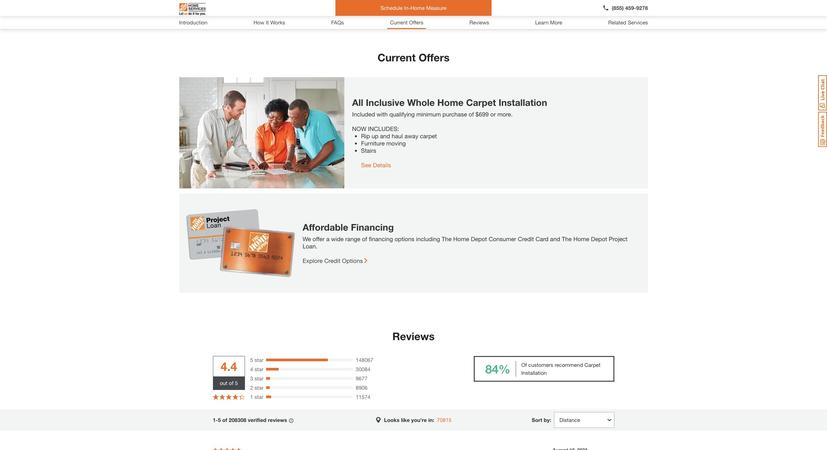 Task type: locate. For each thing, give the bounding box(es) containing it.
installation
[[499, 97, 548, 108], [522, 370, 547, 376]]

3 star link
[[250, 375, 264, 383]]

the right including
[[442, 236, 452, 243]]

credit right explore
[[325, 257, 341, 265]]

4 ★ from the left
[[233, 394, 239, 401]]

credit inside the we offer a wide range of financing options including the home depot consumer credit card and the home depot project loan.
[[518, 236, 534, 243]]

0 horizontal spatial reviews
[[393, 330, 435, 343]]

1 vertical spatial reviews
[[393, 330, 435, 343]]

1 the from the left
[[442, 236, 452, 243]]

0 vertical spatial current offers
[[390, 19, 424, 25]]

0 vertical spatial and
[[380, 132, 390, 140]]

financing
[[351, 222, 394, 233]]

5 up 4
[[250, 357, 253, 363]]

star inside 8906 1 star
[[255, 394, 264, 401]]

all
[[352, 97, 364, 108]]

1 horizontal spatial reviews
[[470, 19, 490, 25]]

and right card
[[551, 236, 561, 243]]

30084
[[356, 366, 371, 373]]

1-5 of 208308 verified reviews
[[213, 417, 289, 424]]

star inside 9677 2 star
[[255, 385, 264, 391]]

of right range on the left bottom
[[362, 236, 367, 243]]

208308
[[229, 417, 247, 424]]

of customers recommend carpet installation
[[522, 362, 601, 376]]

5 ☆ from the left
[[239, 394, 245, 401]]

2 the from the left
[[562, 236, 572, 243]]

in:
[[429, 417, 435, 424]]

9677 2 star
[[250, 376, 368, 391]]

and inside rip up and haul away carpet furniture moving
[[380, 132, 390, 140]]

depot
[[471, 236, 487, 243], [591, 236, 608, 243]]

5 ★ from the left
[[239, 394, 245, 401]]

4
[[250, 366, 253, 373]]

0 vertical spatial reviews
[[470, 19, 490, 25]]

0 horizontal spatial credit
[[325, 257, 341, 265]]

4 star from the top
[[255, 385, 264, 391]]

5 star from the top
[[255, 394, 264, 401]]

like
[[401, 417, 410, 424]]

1 ★ from the left
[[213, 394, 219, 401]]

up
[[372, 132, 379, 140]]

5 left "208308" on the bottom of the page
[[218, 417, 221, 424]]

star right 4
[[255, 366, 264, 373]]

credit left card
[[518, 236, 534, 243]]

services
[[628, 19, 648, 25]]

depot left consumer
[[471, 236, 487, 243]]

minimum
[[417, 111, 441, 118]]

0 vertical spatial carpet
[[466, 97, 496, 108]]

star right 2
[[255, 385, 264, 391]]

current
[[390, 19, 408, 25], [378, 51, 416, 64]]

inclusive
[[366, 97, 405, 108]]

all inclusive whole home carpet installation
[[352, 97, 548, 108]]

feedback link image
[[819, 112, 828, 147]]

8906
[[356, 385, 368, 391]]

5
[[250, 357, 253, 363], [235, 380, 238, 387], [218, 417, 221, 424]]

carpet
[[420, 132, 437, 140]]

in-
[[404, 5, 411, 11]]

current offers
[[390, 19, 424, 25], [378, 51, 450, 64]]

now includes:
[[352, 125, 399, 132]]

2 horizontal spatial 5
[[250, 357, 253, 363]]

and right up
[[380, 132, 390, 140]]

of left $699 at the top of the page
[[469, 111, 474, 118]]

2 star from the top
[[255, 366, 264, 373]]

star right 3
[[255, 376, 264, 382]]

1 ☆ from the left
[[213, 394, 219, 401]]

3
[[250, 376, 253, 382]]

1 horizontal spatial carpet
[[585, 362, 601, 368]]

furniture
[[361, 140, 385, 147]]

star for 4
[[255, 366, 264, 373]]

star inside 30084 3 star
[[255, 376, 264, 382]]

financing
[[369, 236, 393, 243]]

introduction
[[179, 19, 208, 25]]

explore credit options link
[[303, 257, 368, 265]]

star inside 148067 4 star
[[255, 366, 264, 373]]

148067 4 star
[[250, 357, 374, 373]]

84%
[[486, 362, 511, 377]]

do it for you logo image
[[179, 0, 206, 18]]

more
[[551, 19, 563, 25]]

how it works
[[254, 19, 285, 25]]

by:
[[544, 417, 552, 424]]

haul
[[392, 132, 403, 140]]

carpet
[[466, 97, 496, 108], [585, 362, 601, 368]]

depot left project
[[591, 236, 608, 243]]

see details
[[361, 161, 391, 169]]

3 star from the top
[[255, 376, 264, 382]]

1 depot from the left
[[471, 236, 487, 243]]

☆ ☆ ☆ ☆ ☆
[[213, 394, 245, 401]]

☆
[[213, 394, 219, 401], [220, 394, 225, 401], [226, 394, 232, 401], [233, 394, 239, 401], [239, 394, 245, 401]]

affordable
[[303, 222, 349, 233]]

148067
[[356, 357, 374, 363]]

1 vertical spatial 5
[[235, 380, 238, 387]]

star for 2
[[255, 385, 264, 391]]

installation down customers
[[522, 370, 547, 376]]

0 horizontal spatial 5
[[218, 417, 221, 424]]

how
[[254, 19, 265, 25]]

1 vertical spatial and
[[551, 236, 561, 243]]

star up "4 star" link in the left of the page
[[255, 357, 264, 363]]

credit
[[518, 236, 534, 243], [325, 257, 341, 265]]

0 horizontal spatial depot
[[471, 236, 487, 243]]

carpet right recommend
[[585, 362, 601, 368]]

70815 link
[[437, 417, 452, 424]]

1 horizontal spatial the
[[562, 236, 572, 243]]

star right the 1
[[255, 394, 264, 401]]

0 horizontal spatial carpet
[[466, 97, 496, 108]]

home
[[411, 5, 425, 11], [438, 97, 464, 108], [454, 236, 470, 243], [574, 236, 590, 243]]

0 vertical spatial current
[[390, 19, 408, 25]]

1 horizontal spatial and
[[551, 236, 561, 243]]

$699
[[476, 111, 489, 118]]

installation up more.
[[499, 97, 548, 108]]

0 horizontal spatial the
[[442, 236, 452, 243]]

1 vertical spatial carpet
[[585, 362, 601, 368]]

related services
[[609, 19, 648, 25]]

included
[[352, 111, 375, 118]]

the right card
[[562, 236, 572, 243]]

1 star link
[[250, 394, 264, 401]]

1 vertical spatial installation
[[522, 370, 547, 376]]

of
[[469, 111, 474, 118], [362, 236, 367, 243], [229, 380, 234, 387], [222, 417, 227, 424]]

reviews
[[470, 19, 490, 25], [393, 330, 435, 343]]

5 right out
[[235, 380, 238, 387]]

affordable financing
[[303, 222, 394, 233]]

3 ★ from the left
[[226, 394, 232, 401]]

schedule
[[381, 5, 403, 11]]

0 horizontal spatial and
[[380, 132, 390, 140]]

0 vertical spatial 5
[[250, 357, 253, 363]]

70815
[[437, 417, 452, 424]]

offers
[[409, 19, 424, 25], [419, 51, 450, 64]]

schedule in-home measure button
[[336, 0, 492, 16]]

0 vertical spatial offers
[[409, 19, 424, 25]]

1 horizontal spatial credit
[[518, 236, 534, 243]]

1 vertical spatial current
[[378, 51, 416, 64]]

range
[[346, 236, 361, 243]]

star for 3
[[255, 376, 264, 382]]

4 star link
[[250, 366, 264, 374]]

whole
[[408, 97, 435, 108]]

carpet up $699 at the top of the page
[[466, 97, 496, 108]]

1 horizontal spatial depot
[[591, 236, 608, 243]]

of inside the we offer a wide range of financing options including the home depot consumer credit card and the home depot project loan.
[[362, 236, 367, 243]]

card
[[536, 236, 549, 243]]

and inside the we offer a wide range of financing options including the home depot consumer credit card and the home depot project loan.
[[551, 236, 561, 243]]

0 vertical spatial credit
[[518, 236, 534, 243]]

carpet inside of customers recommend carpet installation
[[585, 362, 601, 368]]

options
[[395, 236, 415, 243]]

works
[[271, 19, 285, 25]]

explore credit options
[[303, 257, 363, 265]]

★
[[213, 394, 219, 401], [220, 394, 225, 401], [226, 394, 232, 401], [233, 394, 239, 401], [239, 394, 245, 401]]



Task type: describe. For each thing, give the bounding box(es) containing it.
or
[[491, 111, 496, 118]]

11574
[[356, 394, 371, 401]]

customers
[[529, 362, 554, 368]]

purchase
[[443, 111, 467, 118]]

1 star from the top
[[255, 357, 264, 363]]

1 horizontal spatial 5
[[235, 380, 238, 387]]

including
[[416, 236, 440, 243]]

rip up and haul away carpet furniture moving
[[361, 132, 437, 147]]

(855) 459-9278
[[612, 5, 649, 11]]

we
[[303, 236, 311, 243]]

recommend
[[555, 362, 583, 368]]

related
[[609, 19, 627, 25]]

sort by:
[[532, 417, 552, 424]]

★ ★ ★ ★ ★
[[213, 394, 245, 401]]

verified
[[248, 417, 267, 424]]

it
[[266, 19, 269, 25]]

rip
[[361, 132, 370, 140]]

included with qualifying minimum purchase of $699 or more.
[[352, 111, 513, 118]]

1 vertical spatial current offers
[[378, 51, 450, 64]]

1-
[[213, 417, 218, 424]]

project
[[609, 236, 628, 243]]

learn
[[536, 19, 549, 25]]

1 vertical spatial credit
[[325, 257, 341, 265]]

of right out
[[229, 380, 234, 387]]

sort
[[532, 417, 543, 424]]

see
[[361, 161, 372, 169]]

explore
[[303, 257, 323, 265]]

2 ☆ from the left
[[220, 394, 225, 401]]

measure
[[427, 5, 447, 11]]

details
[[373, 161, 391, 169]]

459-
[[626, 5, 637, 11]]

qualifying
[[390, 111, 415, 118]]

5 star
[[250, 357, 264, 363]]

reviews
[[268, 417, 287, 424]]

1
[[250, 394, 253, 401]]

loan.
[[303, 243, 318, 250]]

2
[[250, 385, 253, 391]]

offer
[[313, 236, 325, 243]]

(855)
[[612, 5, 624, 11]]

hd credit card image and orange credit card icon image
[[179, 194, 295, 293]]

4.4
[[221, 360, 237, 374]]

2 star link
[[250, 384, 264, 392]]

we offer a wide range of financing options including the home depot consumer credit card and the home depot project loan.
[[303, 236, 628, 250]]

2 depot from the left
[[591, 236, 608, 243]]

live chat image
[[819, 75, 828, 111]]

looks
[[384, 417, 400, 424]]

30084 3 star
[[250, 366, 371, 382]]

installation inside of customers recommend carpet installation
[[522, 370, 547, 376]]

out of 5
[[220, 380, 238, 387]]

0 vertical spatial installation
[[499, 97, 548, 108]]

4 ☆ from the left
[[233, 394, 239, 401]]

moving
[[387, 140, 406, 147]]

more.
[[498, 111, 513, 118]]

home inside button
[[411, 5, 425, 11]]

learn more
[[536, 19, 563, 25]]

of right 1-
[[222, 417, 227, 424]]

now
[[352, 125, 367, 132]]

wide
[[331, 236, 344, 243]]

see details link
[[361, 161, 391, 169]]

options
[[342, 257, 363, 265]]

you're
[[412, 417, 427, 424]]

faqs
[[331, 19, 344, 25]]

2 vertical spatial 5
[[218, 417, 221, 424]]

9278
[[637, 5, 649, 11]]

schedule in-home measure
[[381, 5, 447, 11]]

9677
[[356, 376, 368, 382]]

a
[[327, 236, 330, 243]]

1 vertical spatial offers
[[419, 51, 450, 64]]

away
[[405, 132, 419, 140]]

of
[[522, 362, 527, 368]]

8906 1 star
[[250, 385, 368, 401]]

consumer
[[489, 236, 517, 243]]

with
[[377, 111, 388, 118]]

3 ☆ from the left
[[226, 394, 232, 401]]

star for 1
[[255, 394, 264, 401]]

stairs
[[361, 147, 377, 154]]

service pro consulting customers in their home; orange tool belt icon image
[[179, 77, 344, 189]]

out
[[220, 380, 228, 387]]

looks like you're in: 70815
[[384, 417, 452, 424]]

includes:
[[368, 125, 399, 132]]

2 ★ from the left
[[220, 394, 225, 401]]



Task type: vqa. For each thing, say whether or not it's contained in the screenshot.
Load
no



